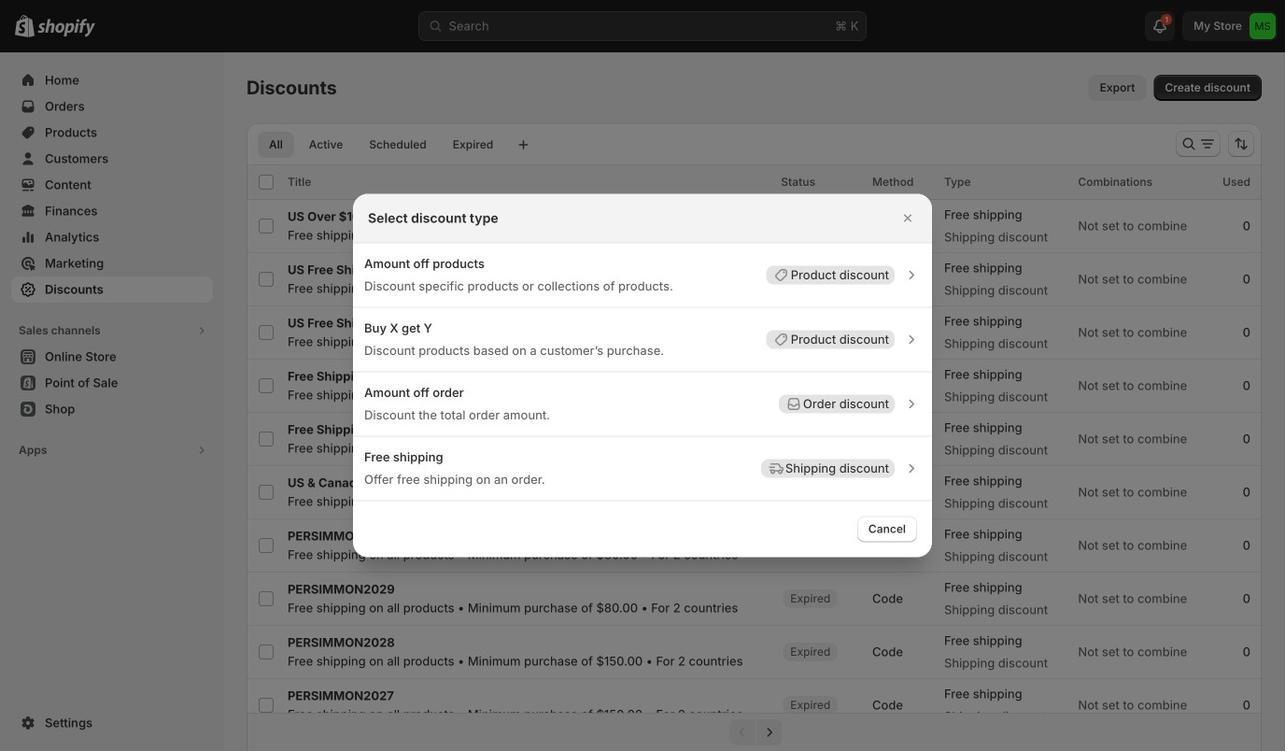 Task type: vqa. For each thing, say whether or not it's contained in the screenshot.
SHOPIFY IMAGE
yes



Task type: describe. For each thing, give the bounding box(es) containing it.
pagination element
[[247, 713, 1262, 751]]



Task type: locate. For each thing, give the bounding box(es) containing it.
shopify image
[[37, 18, 95, 37]]

tab list
[[254, 131, 509, 158]]

dialog
[[0, 194, 1286, 557]]



